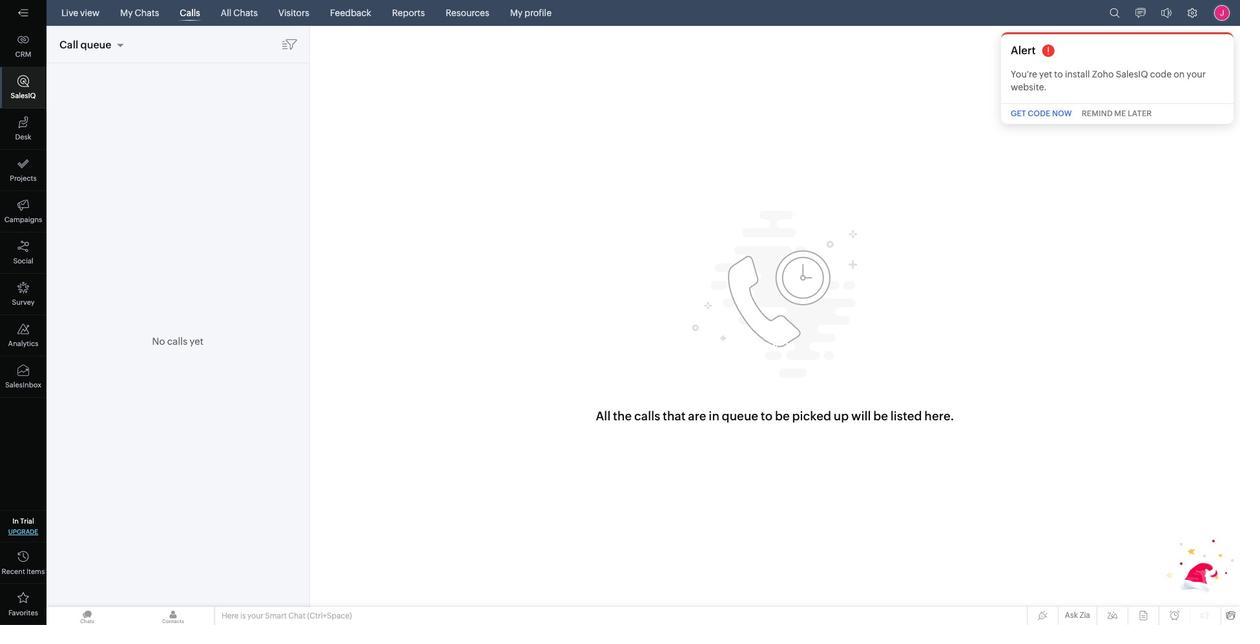 Task type: vqa. For each thing, say whether or not it's contained in the screenshot.
the notifications icon
no



Task type: describe. For each thing, give the bounding box(es) containing it.
profile
[[525, 8, 552, 18]]

social
[[13, 257, 33, 265]]

projects
[[10, 174, 37, 182]]

chat
[[288, 612, 306, 621]]

my for my profile
[[510, 8, 523, 18]]

here
[[222, 612, 239, 621]]

salesinbox
[[5, 381, 41, 389]]

desk link
[[0, 109, 47, 150]]

in trial upgrade
[[8, 517, 38, 536]]

zia
[[1080, 611, 1090, 620]]

contacts image
[[132, 607, 214, 625]]

crm
[[15, 50, 31, 58]]

live view link
[[56, 0, 105, 26]]

projects link
[[0, 150, 47, 191]]

all chats link
[[216, 0, 263, 26]]

my profile link
[[505, 0, 557, 26]]

social link
[[0, 233, 47, 274]]

live view
[[61, 8, 100, 18]]

chats for all chats
[[233, 8, 258, 18]]

your
[[247, 612, 264, 621]]

visitors link
[[273, 0, 315, 26]]

calls link
[[175, 0, 205, 26]]

favorites
[[8, 609, 38, 617]]

toggle chat sounds image
[[1161, 8, 1172, 18]]

(ctrl+space)
[[307, 612, 352, 621]]

feedback
[[330, 8, 371, 18]]

visitors
[[278, 8, 309, 18]]

calls
[[180, 8, 200, 18]]



Task type: locate. For each thing, give the bounding box(es) containing it.
my right view
[[120, 8, 133, 18]]

search image
[[1110, 8, 1120, 18]]

1 chats from the left
[[135, 8, 159, 18]]

my chats link
[[115, 0, 164, 26]]

my for my chats
[[120, 8, 133, 18]]

salesinbox link
[[0, 357, 47, 398]]

chats for my chats
[[135, 8, 159, 18]]

ask zia
[[1065, 611, 1090, 620]]

survey
[[12, 298, 35, 306]]

1 horizontal spatial chats
[[233, 8, 258, 18]]

ask
[[1065, 611, 1078, 620]]

trial
[[20, 517, 34, 525]]

message board image
[[1136, 8, 1146, 18]]

configure settings image
[[1187, 8, 1198, 18]]

salesiq
[[11, 92, 36, 99]]

all
[[221, 8, 232, 18]]

2 chats from the left
[[233, 8, 258, 18]]

smart
[[265, 612, 287, 621]]

campaigns
[[4, 216, 42, 224]]

desk
[[15, 133, 31, 141]]

my chats
[[120, 8, 159, 18]]

feedback link
[[325, 0, 377, 26]]

reports link
[[387, 0, 430, 26]]

0 horizontal spatial my
[[120, 8, 133, 18]]

reports
[[392, 8, 425, 18]]

my left profile
[[510, 8, 523, 18]]

is
[[240, 612, 246, 621]]

campaigns link
[[0, 191, 47, 233]]

survey link
[[0, 274, 47, 315]]

crm link
[[0, 26, 47, 67]]

resources link
[[441, 0, 495, 26]]

chats
[[135, 8, 159, 18], [233, 8, 258, 18]]

chats image
[[47, 607, 128, 625]]

my
[[120, 8, 133, 18], [510, 8, 523, 18]]

in
[[12, 517, 19, 525]]

1 my from the left
[[120, 8, 133, 18]]

analytics
[[8, 340, 38, 348]]

view
[[80, 8, 100, 18]]

1 horizontal spatial my
[[510, 8, 523, 18]]

my profile
[[510, 8, 552, 18]]

upgrade
[[8, 528, 38, 536]]

salesiq link
[[0, 67, 47, 109]]

resources
[[446, 8, 489, 18]]

chats right all
[[233, 8, 258, 18]]

chats left calls at top
[[135, 8, 159, 18]]

recent
[[2, 568, 25, 576]]

here is your smart chat (ctrl+space)
[[222, 612, 352, 621]]

2 my from the left
[[510, 8, 523, 18]]

items
[[26, 568, 45, 576]]

analytics link
[[0, 315, 47, 357]]

live
[[61, 8, 78, 18]]

0 horizontal spatial chats
[[135, 8, 159, 18]]

all chats
[[221, 8, 258, 18]]

recent items
[[2, 568, 45, 576]]



